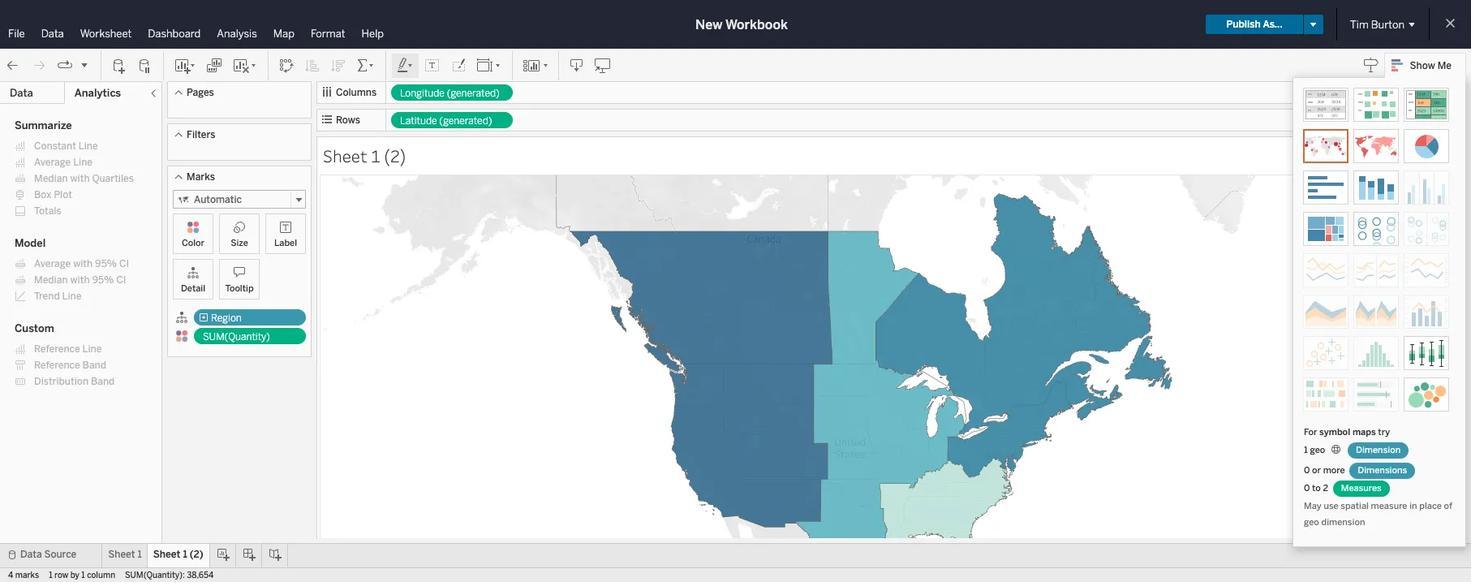 Task type: vqa. For each thing, say whether or not it's contained in the screenshot.
"Connect to the data you need to visualize. Learn more"
no



Task type: locate. For each thing, give the bounding box(es) containing it.
average with 95% ci
[[34, 258, 129, 270]]

average down constant
[[34, 157, 71, 168]]

1 vertical spatial reference
[[34, 360, 80, 371]]

average line
[[34, 157, 93, 168]]

rows
[[336, 114, 360, 126]]

map
[[273, 28, 295, 40]]

sheet 1 (2) down rows
[[323, 145, 406, 167]]

new data source image
[[111, 57, 127, 73]]

sort ascending image
[[304, 57, 321, 73]]

analytics
[[74, 87, 121, 99]]

average
[[34, 157, 71, 168], [34, 258, 71, 270]]

reference line
[[34, 343, 102, 355]]

line up the median with quartiles
[[73, 157, 93, 168]]

data
[[41, 28, 64, 40], [10, 87, 33, 99], [20, 549, 42, 560]]

dimensions
[[1358, 465, 1408, 476]]

worksheet
[[80, 28, 132, 40]]

tooltip
[[225, 283, 254, 294]]

show
[[1411, 60, 1436, 71]]

(generated) down "longitude (generated)"
[[439, 115, 492, 127]]

show/hide cards image
[[523, 57, 549, 73]]

duplicate image
[[206, 57, 222, 73]]

band for reference band
[[82, 360, 106, 371]]

1 reference from the top
[[34, 343, 80, 355]]

band up distribution band
[[82, 360, 106, 371]]

marks. press enter to open the view data window.. use arrow keys to navigate data visualization elements. image
[[320, 175, 1424, 582]]

1 vertical spatial average
[[34, 258, 71, 270]]

0 vertical spatial (2)
[[384, 145, 406, 167]]

data guide image
[[1364, 57, 1380, 73]]

(2)
[[384, 145, 406, 167], [190, 549, 203, 560]]

with
[[70, 173, 90, 184], [73, 258, 93, 270], [70, 274, 90, 286]]

publish your workbook to edit in tableau desktop image
[[595, 57, 611, 73]]

sheet 1 (2) up sum(quantity): 38,654
[[153, 549, 203, 560]]

for symbol maps try
[[1305, 427, 1391, 438]]

1 vertical spatial median
[[34, 274, 68, 286]]

size
[[231, 238, 248, 248]]

sum(quantity):
[[125, 571, 185, 580]]

sort descending image
[[330, 57, 347, 73]]

sum(quantity): 38,654
[[125, 571, 214, 580]]

data source
[[20, 549, 77, 560]]

1 horizontal spatial sheet
[[153, 549, 181, 560]]

replay animation image
[[57, 57, 73, 73], [80, 60, 89, 69]]

to
[[1313, 483, 1321, 494]]

by
[[70, 571, 79, 580]]

sheet up sum(quantity): 38,654
[[153, 549, 181, 560]]

1 vertical spatial sheet 1 (2)
[[153, 549, 203, 560]]

0 vertical spatial band
[[82, 360, 106, 371]]

0 for 0 or more
[[1305, 465, 1311, 476]]

reference for reference band
[[34, 360, 80, 371]]

line for trend line
[[62, 291, 82, 302]]

median
[[34, 173, 68, 184], [34, 274, 68, 286]]

use
[[1324, 501, 1339, 511]]

geo down may
[[1305, 517, 1320, 528]]

1 vertical spatial band
[[91, 376, 115, 387]]

0 vertical spatial median
[[34, 173, 68, 184]]

ci down average with 95% ci
[[116, 274, 126, 286]]

line up average line
[[79, 140, 98, 152]]

may use spatial measure in place of geo dimension
[[1305, 501, 1453, 528]]

2 0 from the top
[[1305, 483, 1311, 494]]

2 median from the top
[[34, 274, 68, 286]]

2 vertical spatial data
[[20, 549, 42, 560]]

constant
[[34, 140, 76, 152]]

publish as... button
[[1207, 15, 1304, 34]]

(generated)
[[447, 88, 500, 99], [439, 115, 492, 127]]

geo inside may use spatial measure in place of geo dimension
[[1305, 517, 1320, 528]]

line
[[79, 140, 98, 152], [73, 157, 93, 168], [62, 291, 82, 302], [82, 343, 102, 355]]

95% up median with 95% ci
[[95, 258, 117, 270]]

format workbook image
[[451, 57, 467, 73]]

with for median with quartiles
[[70, 173, 90, 184]]

me
[[1438, 60, 1452, 71]]

1 down the columns
[[371, 145, 381, 167]]

median up box plot
[[34, 173, 68, 184]]

with for average with 95% ci
[[73, 258, 93, 270]]

0 to 2
[[1305, 483, 1331, 494]]

0 for 0 to 2
[[1305, 483, 1311, 494]]

sheet up column
[[108, 549, 135, 560]]

publish
[[1227, 19, 1261, 30]]

0 left or
[[1305, 465, 1311, 476]]

format
[[311, 28, 346, 40]]

95% down average with 95% ci
[[92, 274, 114, 286]]

average down model
[[34, 258, 71, 270]]

0 vertical spatial sheet 1 (2)
[[323, 145, 406, 167]]

band
[[82, 360, 106, 371], [91, 376, 115, 387]]

with down average with 95% ci
[[70, 274, 90, 286]]

measures
[[1342, 483, 1382, 494]]

median up trend
[[34, 274, 68, 286]]

1 vertical spatial (generated)
[[439, 115, 492, 127]]

1 left row
[[49, 571, 52, 580]]

data down undo image
[[10, 87, 33, 99]]

95%
[[95, 258, 117, 270], [92, 274, 114, 286]]

0 vertical spatial (generated)
[[447, 88, 500, 99]]

workbook
[[726, 17, 788, 32]]

1 vertical spatial 0
[[1305, 483, 1311, 494]]

0 vertical spatial with
[[70, 173, 90, 184]]

(2) down latitude
[[384, 145, 406, 167]]

1 right by
[[81, 571, 85, 580]]

1 up sum(quantity): on the left of page
[[138, 549, 142, 560]]

reference
[[34, 343, 80, 355], [34, 360, 80, 371]]

distribution band
[[34, 376, 115, 387]]

replay animation image right redo icon
[[57, 57, 73, 73]]

1 vertical spatial geo
[[1305, 517, 1320, 528]]

median for median with 95% ci
[[34, 274, 68, 286]]

0 vertical spatial reference
[[34, 343, 80, 355]]

95% for median with 95% ci
[[92, 274, 114, 286]]

0 left the to
[[1305, 483, 1311, 494]]

sheet down rows
[[323, 145, 367, 167]]

line up reference band in the bottom of the page
[[82, 343, 102, 355]]

sheet
[[323, 145, 367, 167], [108, 549, 135, 560], [153, 549, 181, 560]]

source
[[44, 549, 77, 560]]

swap rows and columns image
[[278, 57, 295, 73]]

of
[[1445, 501, 1453, 511]]

replay animation image up analytics
[[80, 60, 89, 69]]

1 median from the top
[[34, 173, 68, 184]]

reference up reference band in the bottom of the page
[[34, 343, 80, 355]]

1 vertical spatial with
[[73, 258, 93, 270]]

1 0 from the top
[[1305, 465, 1311, 476]]

geo down 'for'
[[1311, 445, 1326, 455]]

data up redo icon
[[41, 28, 64, 40]]

constant line
[[34, 140, 98, 152]]

1 vertical spatial 95%
[[92, 274, 114, 286]]

line for constant line
[[79, 140, 98, 152]]

1 vertical spatial ci
[[116, 274, 126, 286]]

label
[[274, 238, 297, 248]]

1 horizontal spatial sheet 1 (2)
[[323, 145, 406, 167]]

6,209
[[1439, 173, 1465, 186]]

with down average line
[[70, 173, 90, 184]]

0 horizontal spatial sheet
[[108, 549, 135, 560]]

band down reference band in the bottom of the page
[[91, 376, 115, 387]]

totals image
[[356, 57, 376, 73]]

average for average line
[[34, 157, 71, 168]]

(generated) down format workbook icon
[[447, 88, 500, 99]]

line for reference line
[[82, 343, 102, 355]]

1
[[371, 145, 381, 167], [1305, 445, 1309, 455], [138, 549, 142, 560], [183, 549, 187, 560], [49, 571, 52, 580], [81, 571, 85, 580]]

pages
[[187, 87, 214, 98]]

geo
[[1311, 445, 1326, 455], [1305, 517, 1320, 528]]

0 vertical spatial average
[[34, 157, 71, 168]]

(generated) for latitude (generated)
[[439, 115, 492, 127]]

2 reference from the top
[[34, 360, 80, 371]]

1 vertical spatial (2)
[[190, 549, 203, 560]]

trend line
[[34, 291, 82, 302]]

0 vertical spatial ci
[[119, 258, 129, 270]]

0 vertical spatial geo
[[1311, 445, 1326, 455]]

data up marks on the bottom left
[[20, 549, 42, 560]]

1 geo
[[1305, 445, 1328, 455]]

quantity
[[1435, 140, 1472, 153]]

ci up median with 95% ci
[[119, 258, 129, 270]]

tim
[[1351, 18, 1369, 30]]

new
[[696, 17, 723, 32]]

burton
[[1372, 18, 1405, 30]]

median with quartiles
[[34, 173, 134, 184]]

1 average from the top
[[34, 157, 71, 168]]

ci for median with 95% ci
[[116, 274, 126, 286]]

latitude (generated)
[[400, 115, 492, 127]]

with for median with 95% ci
[[70, 274, 90, 286]]

line down median with 95% ci
[[62, 291, 82, 302]]

1 horizontal spatial replay animation image
[[80, 60, 89, 69]]

with up median with 95% ci
[[73, 258, 93, 270]]

reference up distribution at left
[[34, 360, 80, 371]]

0 vertical spatial 95%
[[95, 258, 117, 270]]

38,654
[[187, 571, 214, 580]]

0 vertical spatial 0
[[1305, 465, 1311, 476]]

detail
[[181, 283, 205, 294]]

(2) up 38,654
[[190, 549, 203, 560]]

0 horizontal spatial (2)
[[190, 549, 203, 560]]

2 average from the top
[[34, 258, 71, 270]]

1 vertical spatial data
[[10, 87, 33, 99]]

ci
[[119, 258, 129, 270], [116, 274, 126, 286]]

2 vertical spatial with
[[70, 274, 90, 286]]

sheet 1
[[108, 549, 142, 560]]



Task type: describe. For each thing, give the bounding box(es) containing it.
marks
[[187, 171, 215, 183]]

try
[[1379, 427, 1391, 438]]

1 horizontal spatial (2)
[[384, 145, 406, 167]]

box plot
[[34, 189, 72, 201]]

columns
[[336, 87, 377, 98]]

line for average line
[[73, 157, 93, 168]]

0 vertical spatial data
[[41, 28, 64, 40]]

1 row by 1 column
[[49, 571, 115, 580]]

color
[[182, 238, 205, 248]]

summarize
[[15, 119, 72, 132]]

longitude
[[400, 88, 445, 99]]

redo image
[[31, 57, 47, 73]]

recommended image
[[1304, 129, 1349, 163]]

distribution
[[34, 376, 89, 387]]

undo image
[[5, 57, 21, 73]]

median with 95% ci
[[34, 274, 126, 286]]

dimension
[[1322, 517, 1366, 528]]

plot
[[54, 189, 72, 201]]

analysis
[[217, 28, 257, 40]]

0 horizontal spatial sheet 1 (2)
[[153, 549, 203, 560]]

show me button
[[1385, 53, 1467, 78]]

reference band
[[34, 360, 106, 371]]

symbol
[[1320, 427, 1351, 438]]

spatial
[[1341, 501, 1369, 511]]

download image
[[569, 57, 585, 73]]

custom
[[15, 322, 54, 334]]

or
[[1313, 465, 1322, 476]]

1 down 'for'
[[1305, 445, 1309, 455]]

ci for average with 95% ci
[[119, 258, 129, 270]]

place
[[1420, 501, 1443, 511]]

model
[[15, 237, 46, 249]]

4 marks
[[8, 571, 39, 580]]

column
[[87, 571, 115, 580]]

highlight image
[[396, 57, 415, 73]]

quartiles
[[92, 173, 134, 184]]

as...
[[1264, 19, 1283, 30]]

filters
[[187, 129, 215, 140]]

dimension
[[1357, 445, 1401, 455]]

2
[[1324, 483, 1329, 494]]

new workbook
[[696, 17, 788, 32]]

in
[[1410, 501, 1418, 511]]

median for median with quartiles
[[34, 173, 68, 184]]

0 horizontal spatial replay animation image
[[57, 57, 73, 73]]

map element
[[320, 175, 1423, 582]]

show mark labels image
[[425, 57, 441, 73]]

measure
[[1372, 501, 1408, 511]]

fit image
[[477, 57, 503, 73]]

more
[[1324, 465, 1346, 476]]

show me
[[1411, 60, 1452, 71]]

collapse image
[[149, 88, 158, 98]]

band for distribution band
[[91, 376, 115, 387]]

may
[[1305, 501, 1322, 511]]

marks
[[15, 571, 39, 580]]

longitude (generated)
[[400, 88, 500, 99]]

totals
[[34, 205, 61, 217]]

average for average with 95% ci
[[34, 258, 71, 270]]

reference for reference line
[[34, 343, 80, 355]]

sum(quantity)
[[203, 331, 270, 343]]

tim burton
[[1351, 18, 1405, 30]]

box
[[34, 189, 51, 201]]

dashboard
[[148, 28, 201, 40]]

publish as...
[[1227, 19, 1283, 30]]

clear sheet image
[[232, 57, 258, 73]]

help
[[362, 28, 384, 40]]

2 horizontal spatial sheet
[[323, 145, 367, 167]]

0 or more
[[1305, 465, 1348, 476]]

95% for average with 95% ci
[[95, 258, 117, 270]]

region
[[211, 313, 242, 324]]

trend
[[34, 291, 60, 302]]

maps
[[1353, 427, 1377, 438]]

(generated) for longitude (generated)
[[447, 88, 500, 99]]

file
[[8, 28, 25, 40]]

latitude
[[400, 115, 437, 127]]

for
[[1305, 427, 1318, 438]]

row
[[54, 571, 68, 580]]

new worksheet image
[[174, 57, 196, 73]]

4
[[8, 571, 13, 580]]

1 up 38,654
[[183, 549, 187, 560]]

pause auto updates image
[[137, 57, 153, 73]]



